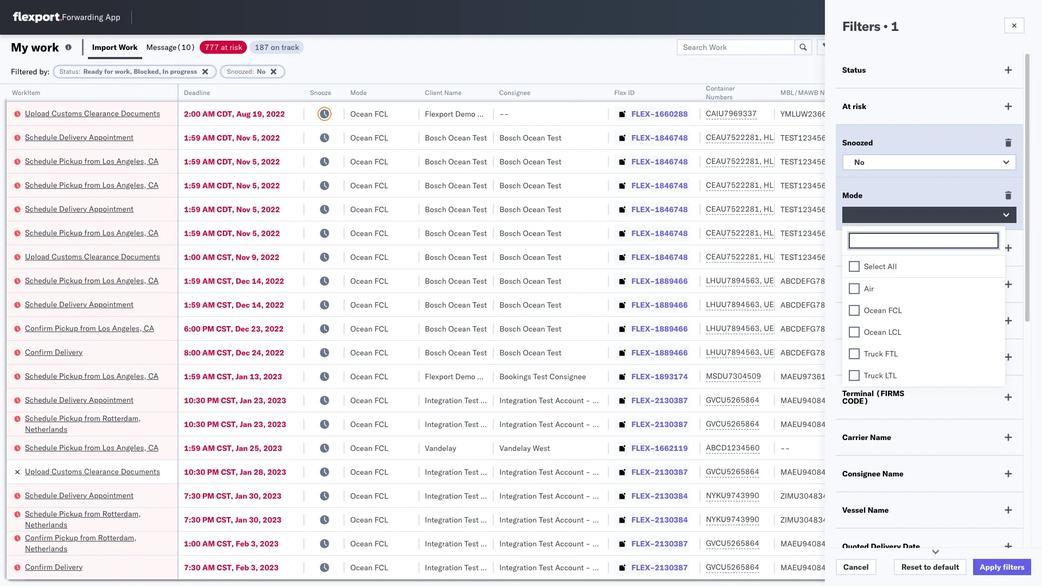 Task type: describe. For each thing, give the bounding box(es) containing it.
flex-1662119
[[632, 443, 688, 453]]

terminal
[[842, 389, 874, 398]]

integration test account - karl lagerfeld for schedule delivery appointment link for 10:30 pm cst, jan 23, 2023
[[499, 395, 641, 405]]

19 flex- from the top
[[632, 539, 655, 549]]

angeles, for schedule pickup from los angeles, ca link for 5th schedule pickup from los angeles, ca button from the top of the page
[[116, 371, 146, 381]]

4 1846748 from the top
[[655, 204, 688, 214]]

flex-2130387 for schedule pickup from rotterdam, netherlands
[[632, 419, 688, 429]]

1 1846748 from the top
[[655, 133, 688, 142]]

6 test123456 from the top
[[781, 252, 826, 262]]

lagerfeld for 10:30 schedule pickup from rotterdam, netherlands link
[[608, 419, 641, 429]]

3 clearance from the top
[[84, 467, 119, 476]]

1 7:30 pm cst, jan 30, 2023 from the top
[[184, 491, 282, 501]]

28,
[[254, 467, 266, 477]]

6 cdt, from the top
[[217, 228, 234, 238]]

6 integration from the top
[[499, 539, 537, 549]]

3 account from the top
[[555, 467, 584, 477]]

id
[[628, 88, 635, 97]]

schedule pickup from los angeles, ca link for 3rd schedule pickup from los angeles, ca button
[[25, 227, 159, 238]]

container
[[706, 84, 735, 92]]

reset to default
[[902, 562, 959, 572]]

8:00 am cst, dec 24, 2022
[[184, 348, 284, 357]]

los for second schedule pickup from los angeles, ca button from the top
[[102, 180, 114, 190]]

4 test123456 from the top
[[781, 204, 826, 214]]

3 lhuu7894563, uetu5238478 from the top
[[706, 324, 817, 333]]

6 hlxu8034992 from the top
[[821, 252, 874, 262]]

caiu7969337
[[706, 109, 757, 118]]

cancel button
[[836, 559, 877, 575]]

2 confirm delivery link from the top
[[25, 562, 83, 572]]

integration test account - karl lagerfeld for 7:30's schedule pickup from rotterdam, netherlands link
[[499, 515, 641, 525]]

rotterdam, for 1:00 am cst, feb 3, 2023
[[98, 533, 137, 543]]

3 customs from the top
[[52, 467, 82, 476]]

4 karl from the top
[[593, 491, 606, 501]]

schedule pickup from los angeles, ca link for second schedule pickup from los angeles, ca button from the top
[[25, 179, 159, 190]]

batch action
[[981, 42, 1028, 52]]

code)
[[842, 396, 869, 406]]

10:30 pm cst, jan 28, 2023
[[184, 467, 286, 477]]

1:00 am cst, feb 3, 2023
[[184, 539, 279, 549]]

1 zimu3048342 from the top
[[781, 491, 832, 501]]

(10)
[[177, 42, 196, 52]]

schedule pickup from los angeles, ca link for 6th schedule pickup from los angeles, ca button from the top
[[25, 442, 159, 453]]

6:00 pm cst, dec 23, 2022
[[184, 324, 284, 334]]

lagerfeld for confirm pickup from rotterdam, netherlands link
[[608, 539, 641, 549]]

1 vertical spatial mode
[[842, 191, 863, 200]]

1 7:30 from the top
[[184, 491, 201, 501]]

2023 right 28,
[[267, 467, 286, 477]]

4 confirm from the top
[[25, 562, 53, 572]]

cst, up 10:30 pm cst, jan 28, 2023
[[217, 443, 234, 453]]

19,
[[253, 109, 264, 119]]

import
[[92, 42, 117, 52]]

appointment for 1:59 am cdt, nov 5, 2022
[[89, 204, 133, 214]]

4 cdt, from the top
[[217, 180, 234, 190]]

3 documents from the top
[[121, 467, 160, 476]]

5 ceau7522281, hlxu6269489, hlxu8034992 from the top
[[706, 228, 874, 238]]

app
[[105, 12, 120, 23]]

choi
[[958, 395, 974, 405]]

all
[[888, 262, 897, 271]]

3 flex-2130387 from the top
[[632, 467, 688, 477]]

resize handle column header for flex id
[[688, 84, 701, 586]]

5 schedule delivery appointment from the top
[[25, 490, 133, 500]]

truck for truck ltl
[[864, 371, 883, 381]]

1 cdt, from the top
[[217, 109, 234, 119]]

4 1:59 from the top
[[184, 204, 201, 214]]

11 flex- from the top
[[632, 348, 655, 357]]

2 ceau7522281, hlxu6269489, hlxu8034992 from the top
[[706, 156, 874, 166]]

1 confirm delivery link from the top
[[25, 347, 83, 357]]

1 schedule pickup from los angeles, ca button from the top
[[25, 156, 159, 167]]

cst, left 9,
[[217, 252, 234, 262]]

schedule for second schedule pickup from los angeles, ca button from the top
[[25, 180, 57, 190]]

0 vertical spatial 23,
[[251, 324, 263, 334]]

gaurav
[[924, 204, 948, 214]]

schedule for 10:30 pm cst, jan 23, 2023 schedule delivery appointment button
[[25, 395, 57, 405]]

resize handle column header for mbl/mawb numbers
[[905, 84, 919, 586]]

schedule delivery appointment link for 1:59 am cdt, nov 5, 2022
[[25, 203, 133, 214]]

dec up 8:00 am cst, dec 24, 2022
[[235, 324, 249, 334]]

cancel
[[844, 562, 869, 572]]

1 1:59 from the top
[[184, 133, 201, 142]]

aug
[[236, 109, 251, 119]]

work,
[[115, 67, 132, 75]]

24,
[[252, 348, 264, 357]]

1662119
[[655, 443, 688, 453]]

2:00 am cdt, aug 19, 2022
[[184, 109, 285, 119]]

mode button
[[345, 86, 409, 97]]

25,
[[250, 443, 261, 453]]

5 5, from the top
[[252, 228, 259, 238]]

3 gvcu5265864 from the top
[[706, 467, 759, 477]]

flexport for -
[[425, 109, 453, 119]]

deadline
[[184, 88, 210, 97]]

1 horizontal spatial risk
[[853, 102, 866, 111]]

batch action button
[[964, 39, 1035, 55]]

maeu9408431 for confirm delivery
[[781, 563, 835, 572]]

10 am from the top
[[202, 348, 215, 357]]

forwarding app
[[62, 12, 120, 23]]

upload for 1:00 am cst, nov 9, 2022
[[25, 252, 50, 261]]

1:59 am cdt, nov 5, 2022 for first schedule pickup from los angeles, ca button from the top of the page
[[184, 157, 280, 166]]

flex id button
[[609, 86, 690, 97]]

13 flex- from the top
[[632, 395, 655, 405]]

angeles, for schedule pickup from los angeles, ca link for first schedule pickup from los angeles, ca button from the top of the page
[[116, 156, 146, 166]]

pm down 10:30 pm cst, jan 28, 2023
[[202, 491, 214, 501]]

schedule pickup from los angeles, ca for 6th schedule pickup from los angeles, ca button from the top schedule pickup from los angeles, ca link
[[25, 443, 159, 452]]

3 am from the top
[[202, 157, 215, 166]]

13 am from the top
[[202, 539, 215, 549]]

5 1:59 am cdt, nov 5, 2022 from the top
[[184, 228, 280, 238]]

5 flex-1846748 from the top
[[632, 228, 688, 238]]

3 maeu9408431 from the top
[[781, 467, 835, 477]]

1 30, from the top
[[249, 491, 261, 501]]

confirm pickup from rotterdam, netherlands button
[[25, 532, 163, 555]]

schedule delivery appointment for 1:59 am cdt, nov 5, 2022
[[25, 204, 133, 214]]

12 flex- from the top
[[632, 372, 655, 381]]

upload customs clearance documents link for 1:00 am cst, nov 9, 2022
[[25, 251, 160, 262]]

8:00
[[184, 348, 201, 357]]

resize handle column header for workitem
[[164, 84, 178, 586]]

from for 7:30's schedule pickup from rotterdam, netherlands link
[[84, 509, 100, 519]]

from for confirm pickup from rotterdam, netherlands link
[[80, 533, 96, 543]]

2023 for schedule pickup from los angeles, ca link for 5th schedule pickup from los angeles, ca button from the top of the page
[[263, 372, 282, 381]]

integration test account - karl lagerfeld for 10:30 schedule pickup from rotterdam, netherlands link
[[499, 419, 641, 429]]

carrier name
[[842, 433, 891, 442]]

los for 5th schedule pickup from los angeles, ca button from the top of the page
[[102, 371, 114, 381]]

ca for first schedule pickup from los angeles, ca button from the top of the page
[[148, 156, 159, 166]]

1:59 am cst, dec 14, 2022 for schedule pickup from los angeles, ca
[[184, 276, 284, 286]]

5 flex- from the top
[[632, 204, 655, 214]]

fcl inside "list box"
[[888, 306, 902, 315]]

select all
[[864, 262, 897, 271]]

11 resize handle column header from the left
[[1014, 84, 1028, 586]]

5 schedule delivery appointment link from the top
[[25, 490, 133, 501]]

schedule pickup from rotterdam, netherlands link for 7:30
[[25, 508, 163, 530]]

5 am from the top
[[202, 204, 215, 214]]

dec up 6:00 pm cst, dec 23, 2022
[[236, 300, 250, 310]]

to
[[924, 562, 931, 572]]

777
[[205, 42, 219, 52]]

none checkbox inside "list box"
[[849, 370, 860, 381]]

no button
[[842, 154, 1017, 170]]

filters
[[842, 18, 880, 34]]

consignee name
[[842, 469, 904, 479]]

resize handle column header for consignee
[[596, 84, 609, 586]]

3 uetu5238478 from the top
[[764, 324, 817, 333]]

20 flex- from the top
[[632, 563, 655, 572]]

karl for schedule delivery appointment link for 10:30 pm cst, jan 23, 2023
[[593, 395, 606, 405]]

maeu9408431 for schedule pickup from rotterdam, netherlands
[[781, 419, 835, 429]]

2:00
[[184, 109, 201, 119]]

2 hlxu8034992 from the top
[[821, 156, 874, 166]]

2 30, from the top
[[249, 515, 261, 525]]

5 1:59 from the top
[[184, 228, 201, 238]]

2 1889466 from the top
[[655, 300, 688, 310]]

appointment for 1:59 am cst, dec 14, 2022
[[89, 299, 133, 309]]

gvcu5265864 for confirm delivery
[[706, 562, 759, 572]]

jawla
[[950, 204, 969, 214]]

numbers for container numbers
[[706, 93, 733, 101]]

pm up 1:00 am cst, feb 3, 2023
[[202, 515, 214, 525]]

karl for 7:30's schedule pickup from rotterdam, netherlands link
[[593, 515, 606, 525]]

18 flex- from the top
[[632, 515, 655, 525]]

my work
[[11, 39, 59, 55]]

lagerfeld for second confirm delivery link from the top
[[608, 563, 641, 572]]

5 ceau7522281, from the top
[[706, 228, 762, 238]]

carrier
[[842, 433, 868, 442]]

1 lhuu7894563, uetu5238478 from the top
[[706, 276, 817, 286]]

vandelay west
[[499, 443, 550, 453]]

from for 10:30 schedule pickup from rotterdam, netherlands link
[[84, 413, 100, 423]]

1 account from the top
[[555, 395, 584, 405]]

final port
[[842, 352, 878, 362]]

mbl/mawb
[[781, 88, 818, 97]]

4 lhuu7894563, uetu5238478 from the top
[[706, 347, 817, 357]]

4 ceau7522281, hlxu6269489, hlxu8034992 from the top
[[706, 204, 874, 214]]

pm right the "6:00" at bottom left
[[202, 324, 214, 334]]

jaehyung
[[924, 395, 956, 405]]

1:00 for 1:00 am cst, nov 9, 2022
[[184, 252, 201, 262]]

1893174
[[655, 372, 688, 381]]

5 hlxu6269489, from the top
[[764, 228, 819, 238]]

3 schedule pickup from los angeles, ca button from the top
[[25, 227, 159, 239]]

schedule pickup from los angeles, ca for schedule pickup from los angeles, ca link for 5th schedule pickup from los angeles, ca button from the top of the page
[[25, 371, 159, 381]]

187
[[255, 42, 269, 52]]

workitem
[[12, 88, 40, 97]]

track
[[282, 42, 299, 52]]

2 7:30 pm cst, jan 30, 2023 from the top
[[184, 515, 282, 525]]

23, for schedule delivery appointment
[[254, 395, 266, 405]]

terminal (firms code)
[[842, 389, 904, 406]]

jan down 10:30 pm cst, jan 28, 2023
[[235, 491, 247, 501]]

6 account from the top
[[555, 539, 584, 549]]

2023 down 28,
[[263, 491, 282, 501]]

forwarding app link
[[13, 12, 120, 23]]

container numbers button
[[701, 82, 764, 102]]

in
[[162, 67, 169, 75]]

1 hlxu8034992 from the top
[[821, 132, 874, 142]]

at risk
[[842, 102, 866, 111]]

7 account from the top
[[555, 563, 584, 572]]

ca for confirm pickup from los angeles, ca button
[[144, 323, 154, 333]]

resize handle column header for deadline
[[292, 84, 305, 586]]

maeu9408431 for confirm pickup from rotterdam, netherlands
[[781, 539, 835, 549]]

3 1:59 from the top
[[184, 180, 201, 190]]

1 abcdefg78456546 from the top
[[781, 276, 854, 286]]

1 vertical spatial --
[[781, 443, 790, 453]]

netherlands for 7:30
[[25, 520, 67, 530]]

3 10:30 from the top
[[184, 467, 205, 477]]

10:30 pm cst, jan 23, 2023 for schedule pickup from rotterdam, netherlands
[[184, 419, 286, 429]]

work
[[119, 42, 138, 52]]

integration test account - karl lagerfeld for second confirm delivery link from the top
[[499, 563, 641, 572]]

0 horizontal spatial --
[[499, 109, 509, 119]]

arrival
[[842, 316, 867, 326]]

confirm delivery for second confirm delivery link from the top
[[25, 562, 83, 572]]

3 resize handle column header from the left
[[332, 84, 345, 586]]

ocean fcl inside "list box"
[[864, 306, 902, 315]]

0 horizontal spatial no
[[257, 67, 266, 75]]

feb for 1:00 am cst, feb 3, 2023
[[236, 539, 249, 549]]

schedule pickup from rotterdam, netherlands link for 10:30
[[25, 413, 163, 435]]

ready
[[83, 67, 103, 75]]

2 integration from the top
[[499, 419, 537, 429]]

4 lhuu7894563, from the top
[[706, 347, 762, 357]]

angeles, for confirm pickup from los angeles, ca link
[[112, 323, 142, 333]]

flex-1893174
[[632, 372, 688, 381]]

pm down 1:59 am cst, jan 13, 2023
[[207, 395, 219, 405]]

Search Work text field
[[677, 39, 795, 55]]

bookings
[[499, 372, 531, 381]]

5 schedule pickup from los angeles, ca button from the top
[[25, 370, 159, 382]]

numbers for mbl/mawb numbers
[[820, 88, 847, 97]]

: for snoozed
[[252, 67, 254, 75]]

upload customs clearance documents button for 2:00 am cdt, aug 19, 2022
[[25, 108, 160, 120]]

1:59 am cst, dec 14, 2022 for schedule delivery appointment
[[184, 300, 284, 310]]

3 upload customs clearance documents from the top
[[25, 467, 160, 476]]

progress
[[170, 67, 197, 75]]

schedule delivery appointment button for 1:59 am cdt, nov 5, 2022
[[25, 203, 133, 215]]

schedule pickup from los angeles, ca link for first schedule pickup from los angeles, ca button from the top of the page
[[25, 156, 159, 166]]

delivery for fifth schedule delivery appointment button from the top
[[59, 490, 87, 500]]

10 flex- from the top
[[632, 324, 655, 334]]

jaehyung choi - test origin agent
[[924, 395, 1042, 405]]

4 schedule pickup from los angeles, ca button from the top
[[25, 275, 159, 287]]

client name inside button
[[425, 88, 461, 97]]

4 ceau7522281, from the top
[[706, 204, 762, 214]]

5 cdt, from the top
[[217, 204, 234, 214]]

maeu9736123
[[781, 372, 835, 381]]

dec down "1:00 am cst, nov 9, 2022"
[[236, 276, 250, 286]]

rotterdam, for 7:30 pm cst, jan 30, 2023
[[102, 509, 141, 519]]

1 flex- from the top
[[632, 109, 655, 119]]

cst, up 8:00 am cst, dec 24, 2022
[[216, 324, 233, 334]]

1 horizontal spatial client
[[842, 243, 864, 253]]

angeles, for 3rd schedule pickup from los angeles, ca button schedule pickup from los angeles, ca link
[[116, 228, 146, 237]]

11 am from the top
[[202, 372, 215, 381]]

client inside button
[[425, 88, 442, 97]]

23, for schedule pickup from rotterdam, netherlands
[[254, 419, 266, 429]]

filters
[[1003, 562, 1025, 572]]

8 1:59 from the top
[[184, 372, 201, 381]]

cst, down 1:59 am cst, jan 13, 2023
[[221, 395, 238, 405]]

9 am from the top
[[202, 300, 215, 310]]

angeles, for schedule pickup from los angeles, ca link associated with fourth schedule pickup from los angeles, ca button
[[116, 275, 146, 285]]

1 flex-1889466 from the top
[[632, 276, 688, 286]]

mbl/mawb numbers
[[781, 88, 847, 97]]

select
[[864, 262, 886, 271]]

los for 6th schedule pickup from los angeles, ca button from the top
[[102, 443, 114, 452]]

1 hlxu6269489, from the top
[[764, 132, 819, 142]]

action
[[1004, 42, 1028, 52]]

2023 for second confirm delivery link from the top
[[260, 563, 279, 572]]

9,
[[252, 252, 259, 262]]

flex-1660288
[[632, 109, 688, 119]]

confirm pickup from rotterdam, netherlands
[[25, 533, 137, 553]]

agent
[[1022, 395, 1042, 405]]

container numbers
[[706, 84, 735, 101]]

status for status : ready for work, blocked, in progress
[[59, 67, 79, 75]]

4 hlxu8034992 from the top
[[821, 204, 874, 214]]

jan up the 25,
[[240, 419, 252, 429]]

schedule pickup from rotterdam, netherlands for 10:30 pm cst, jan 23, 2023
[[25, 413, 141, 434]]

7 am from the top
[[202, 252, 215, 262]]

1:59 am cst, jan 25, 2023
[[184, 443, 282, 453]]

3 flex-1889466 from the top
[[632, 324, 688, 334]]

delivery for 2nd confirm delivery button
[[55, 562, 83, 572]]

jan left 28,
[[240, 467, 252, 477]]

14 am from the top
[[202, 563, 215, 572]]

at
[[842, 102, 851, 111]]

cst, up 1:59 am cst, jan 25, 2023
[[221, 419, 238, 429]]

1 1:59 am cdt, nov 5, 2022 from the top
[[184, 133, 280, 142]]

6 flex- from the top
[[632, 228, 655, 238]]

1 lhuu7894563, from the top
[[706, 276, 762, 286]]



Task type: locate. For each thing, give the bounding box(es) containing it.
1 upload customs clearance documents link from the top
[[25, 108, 160, 119]]

filtered by:
[[11, 66, 50, 76]]

1 vertical spatial 14,
[[252, 300, 264, 310]]

11 schedule from the top
[[25, 443, 57, 452]]

0 vertical spatial risk
[[230, 42, 242, 52]]

2 vertical spatial documents
[[121, 467, 160, 476]]

9 flex- from the top
[[632, 300, 655, 310]]

: left ready
[[79, 67, 81, 75]]

1 vertical spatial documents
[[121, 252, 160, 261]]

None checkbox
[[849, 370, 860, 381]]

0 vertical spatial 1:00
[[184, 252, 201, 262]]

demo left bookings
[[455, 372, 475, 381]]

1 vertical spatial confirm delivery
[[25, 562, 83, 572]]

upload customs clearance documents link
[[25, 108, 160, 119], [25, 251, 160, 262], [25, 466, 160, 477]]

abcdefg78456546 left air
[[781, 276, 854, 286]]

0 vertical spatial client name
[[425, 88, 461, 97]]

10:30 down 1:59 am cst, jan 13, 2023
[[184, 395, 205, 405]]

2 vertical spatial 23,
[[254, 419, 266, 429]]

batch
[[981, 42, 1002, 52]]

flexport demo consignee for bookings test consignee
[[425, 372, 514, 381]]

3 abcdefg78456546 from the top
[[781, 324, 854, 334]]

risk right at
[[230, 42, 242, 52]]

cst, up 1:59 am cst, jan 13, 2023
[[217, 348, 234, 357]]

2023 right the 25,
[[263, 443, 282, 453]]

1 vertical spatial port
[[869, 316, 885, 326]]

1 vertical spatial truck
[[864, 371, 883, 381]]

0 vertical spatial upload customs clearance documents
[[25, 108, 160, 118]]

1 flex-1846748 from the top
[[632, 133, 688, 142]]

2130387 for schedule delivery appointment
[[655, 395, 688, 405]]

1 flexport from the top
[[425, 109, 453, 119]]

2 1:59 from the top
[[184, 157, 201, 166]]

1 vertical spatial 2130384
[[655, 515, 688, 525]]

7:30 pm cst, jan 30, 2023 up 1:00 am cst, feb 3, 2023
[[184, 515, 282, 525]]

port for departure port
[[882, 280, 897, 289]]

my
[[11, 39, 28, 55]]

abcdefg78456546 up the arrival
[[781, 300, 854, 310]]

1 vertical spatial feb
[[236, 563, 249, 572]]

4 schedule pickup from los angeles, ca from the top
[[25, 275, 159, 285]]

1 vertical spatial 10:30
[[184, 419, 205, 429]]

pickup
[[59, 156, 82, 166], [59, 180, 82, 190], [59, 228, 82, 237], [59, 275, 82, 285], [55, 323, 78, 333], [59, 371, 82, 381], [59, 413, 82, 423], [59, 443, 82, 452], [59, 509, 82, 519], [55, 533, 78, 543]]

1 schedule delivery appointment link from the top
[[25, 132, 133, 142]]

import work button
[[88, 35, 142, 59]]

1 vertical spatial flexport demo consignee
[[425, 372, 514, 381]]

1 schedule pickup from rotterdam, netherlands from the top
[[25, 413, 141, 434]]

2 vertical spatial 10:30
[[184, 467, 205, 477]]

7:30
[[184, 491, 201, 501], [184, 515, 201, 525], [184, 563, 201, 572]]

resize handle column header for client name
[[481, 84, 494, 586]]

numbers down 'container'
[[706, 93, 733, 101]]

confirm delivery button down confirm pickup from rotterdam, netherlands
[[25, 562, 83, 573]]

flex
[[614, 88, 626, 97]]

14,
[[252, 276, 264, 286], [252, 300, 264, 310]]

port down all at the top
[[882, 280, 897, 289]]

4 abcdefg78456546 from the top
[[781, 348, 854, 357]]

clearance
[[84, 108, 119, 118], [84, 252, 119, 261], [84, 467, 119, 476]]

quoted
[[842, 542, 869, 551]]

1 vertical spatial risk
[[853, 102, 866, 111]]

vessel
[[842, 505, 866, 515]]

2023 down 1:59 am cst, jan 13, 2023
[[267, 395, 286, 405]]

1
[[891, 18, 899, 34]]

confirm pickup from los angeles, ca link
[[25, 323, 154, 334]]

lagerfeld for 7:30's schedule pickup from rotterdam, netherlands link
[[608, 515, 641, 525]]

0 vertical spatial --
[[499, 109, 509, 119]]

nov
[[236, 133, 250, 142], [236, 157, 250, 166], [236, 180, 250, 190], [236, 204, 250, 214], [236, 228, 250, 238], [236, 252, 250, 262]]

Search Shipments (/) text field
[[834, 9, 939, 26]]

status up mbl/mawb numbers button
[[842, 65, 866, 75]]

clearance for 1:00 am cst, nov 9, 2022
[[84, 252, 119, 261]]

5 gvcu5265864 from the top
[[706, 562, 759, 572]]

7:30 down 10:30 pm cst, jan 28, 2023
[[184, 491, 201, 501]]

5, for second schedule pickup from los angeles, ca button from the top schedule pickup from los angeles, ca link
[[252, 180, 259, 190]]

2 vertical spatial netherlands
[[25, 544, 67, 553]]

None text field
[[853, 237, 998, 246]]

jan down 13,
[[240, 395, 252, 405]]

maeu9408431
[[781, 395, 835, 405], [781, 419, 835, 429], [781, 467, 835, 477], [781, 539, 835, 549], [781, 563, 835, 572]]

flexport demo consignee for --
[[425, 109, 514, 119]]

schedule pickup from los angeles, ca for schedule pickup from los angeles, ca link for first schedule pickup from los angeles, ca button from the top of the page
[[25, 156, 159, 166]]

numbers up at at right top
[[820, 88, 847, 97]]

10:30 down 1:59 am cst, jan 25, 2023
[[184, 467, 205, 477]]

confirm pickup from los angeles, ca button
[[25, 323, 154, 335]]

1:59
[[184, 133, 201, 142], [184, 157, 201, 166], [184, 180, 201, 190], [184, 204, 201, 214], [184, 228, 201, 238], [184, 276, 201, 286], [184, 300, 201, 310], [184, 372, 201, 381], [184, 443, 201, 453]]

2 schedule delivery appointment button from the top
[[25, 203, 133, 215]]

demo for -
[[455, 109, 475, 119]]

2130387 for schedule pickup from rotterdam, netherlands
[[655, 419, 688, 429]]

3 schedule from the top
[[25, 180, 57, 190]]

1 flexport demo consignee from the top
[[425, 109, 514, 119]]

ocean fcl
[[350, 109, 388, 119], [350, 133, 388, 142], [350, 157, 388, 166], [350, 180, 388, 190], [350, 204, 388, 214], [350, 228, 388, 238], [350, 252, 388, 262], [350, 276, 388, 286], [350, 300, 388, 310], [864, 306, 902, 315], [350, 324, 388, 334], [350, 348, 388, 357], [350, 372, 388, 381], [350, 395, 388, 405], [350, 419, 388, 429], [350, 443, 388, 453], [350, 467, 388, 477], [350, 491, 388, 501], [350, 515, 388, 525], [350, 539, 388, 549], [350, 563, 388, 572]]

1:00
[[184, 252, 201, 262], [184, 539, 201, 549]]

schedule delivery appointment
[[25, 132, 133, 142], [25, 204, 133, 214], [25, 299, 133, 309], [25, 395, 133, 405], [25, 490, 133, 500]]

delivery for schedule delivery appointment button associated with 1:59 am cdt, nov 5, 2022
[[59, 204, 87, 214]]

0 vertical spatial 10:30
[[184, 395, 205, 405]]

1 horizontal spatial no
[[854, 157, 865, 167]]

2023
[[263, 372, 282, 381], [267, 395, 286, 405], [267, 419, 286, 429], [263, 443, 282, 453], [267, 467, 286, 477], [263, 491, 282, 501], [263, 515, 282, 525], [260, 539, 279, 549], [260, 563, 279, 572]]

1 ceau7522281, from the top
[[706, 132, 762, 142]]

5 2130387 from the top
[[655, 563, 688, 572]]

reset to default button
[[894, 559, 967, 575]]

4 flex-1889466 from the top
[[632, 348, 688, 357]]

2 zimu3048342 from the top
[[781, 515, 832, 525]]

schedule delivery appointment link for 10:30 pm cst, jan 23, 2023
[[25, 394, 133, 405]]

schedule for fourth schedule pickup from los angeles, ca button
[[25, 275, 57, 285]]

delivery for 5th schedule delivery appointment button from the bottom of the page
[[59, 132, 87, 142]]

2 schedule pickup from los angeles, ca from the top
[[25, 180, 159, 190]]

7 karl from the top
[[593, 563, 606, 572]]

snoozed up deadline button
[[227, 67, 252, 75]]

4 hlxu6269489, from the top
[[764, 204, 819, 214]]

14, up 6:00 pm cst, dec 23, 2022
[[252, 300, 264, 310]]

truck ltl
[[864, 371, 897, 381]]

0 horizontal spatial numbers
[[706, 93, 733, 101]]

truck left ftl
[[864, 349, 883, 359]]

cst, down 10:30 pm cst, jan 28, 2023
[[216, 491, 233, 501]]

from for 3rd schedule pickup from los angeles, ca button schedule pickup from los angeles, ca link
[[84, 228, 100, 237]]

mbl/mawb numbers button
[[775, 86, 908, 97]]

feb up 7:30 am cst, feb 3, 2023
[[236, 539, 249, 549]]

pm down 1:59 am cst, jan 25, 2023
[[207, 467, 219, 477]]

confirm inside confirm pickup from rotterdam, netherlands
[[25, 533, 53, 543]]

1 vertical spatial client name
[[842, 243, 887, 253]]

pm up 1:59 am cst, jan 25, 2023
[[207, 419, 219, 429]]

schedule for fifth schedule delivery appointment button from the top
[[25, 490, 57, 500]]

2 truck from the top
[[864, 371, 883, 381]]

demo down client name button
[[455, 109, 475, 119]]

2 nyku9743990 from the top
[[706, 515, 759, 524]]

1 vertical spatial flexport
[[425, 372, 453, 381]]

snoozed down at risk
[[842, 138, 873, 148]]

actions
[[1000, 88, 1022, 97]]

1 vertical spatial zimu3048342
[[781, 515, 832, 525]]

apply
[[980, 562, 1001, 572]]

ocean
[[350, 109, 373, 119], [350, 133, 373, 142], [448, 133, 471, 142], [523, 133, 545, 142], [350, 157, 373, 166], [448, 157, 471, 166], [523, 157, 545, 166], [350, 180, 373, 190], [448, 180, 471, 190], [523, 180, 545, 190], [350, 204, 373, 214], [448, 204, 471, 214], [523, 204, 545, 214], [350, 228, 373, 238], [448, 228, 471, 238], [523, 228, 545, 238], [350, 252, 373, 262], [448, 252, 471, 262], [523, 252, 545, 262], [350, 276, 373, 286], [448, 276, 471, 286], [523, 276, 545, 286], [350, 300, 373, 310], [448, 300, 471, 310], [523, 300, 545, 310], [864, 306, 886, 315], [350, 324, 373, 334], [448, 324, 471, 334], [523, 324, 545, 334], [864, 327, 886, 337], [350, 348, 373, 357], [448, 348, 471, 357], [523, 348, 545, 357], [350, 372, 373, 381], [350, 395, 373, 405], [350, 419, 373, 429], [350, 443, 373, 453], [350, 467, 373, 477], [350, 491, 373, 501], [350, 515, 373, 525], [350, 539, 373, 549], [350, 563, 373, 572]]

1 vertical spatial schedule pickup from rotterdam, netherlands link
[[25, 508, 163, 530]]

quoted delivery date
[[842, 542, 920, 551]]

6 ceau7522281, hlxu6269489, hlxu8034992 from the top
[[706, 252, 874, 262]]

schedule pickup from los angeles, ca
[[25, 156, 159, 166], [25, 180, 159, 190], [25, 228, 159, 237], [25, 275, 159, 285], [25, 371, 159, 381], [25, 443, 159, 452]]

4 5, from the top
[[252, 204, 259, 214]]

0 vertical spatial 14,
[[252, 276, 264, 286]]

2023 up 1:00 am cst, feb 3, 2023
[[263, 515, 282, 525]]

1 vertical spatial netherlands
[[25, 520, 67, 530]]

0 vertical spatial customs
[[52, 108, 82, 118]]

2130387 for confirm delivery
[[655, 563, 688, 572]]

6 resize handle column header from the left
[[596, 84, 609, 586]]

0 vertical spatial confirm delivery link
[[25, 347, 83, 357]]

5 schedule delivery appointment button from the top
[[25, 490, 133, 502]]

2130387
[[655, 395, 688, 405], [655, 419, 688, 429], [655, 467, 688, 477], [655, 539, 688, 549], [655, 563, 688, 572]]

schedule for 6th schedule pickup from los angeles, ca button from the top
[[25, 443, 57, 452]]

10:30 up 1:59 am cst, jan 25, 2023
[[184, 419, 205, 429]]

confirm delivery button down confirm pickup from los angeles, ca button
[[25, 347, 83, 359]]

5 schedule pickup from los angeles, ca from the top
[[25, 371, 159, 381]]

6 schedule pickup from los angeles, ca from the top
[[25, 443, 159, 452]]

blocked,
[[134, 67, 161, 75]]

1 vertical spatial 10:30 pm cst, jan 23, 2023
[[184, 419, 286, 429]]

1 vertical spatial snoozed
[[842, 138, 873, 148]]

30,
[[249, 491, 261, 501], [249, 515, 261, 525]]

10:30 pm cst, jan 23, 2023
[[184, 395, 286, 405], [184, 419, 286, 429]]

23, up the 25,
[[254, 419, 266, 429]]

schedule for 5th schedule pickup from los angeles, ca button from the top of the page
[[25, 371, 57, 381]]

cst, up 6:00 pm cst, dec 23, 2022
[[217, 300, 234, 310]]

schedule for 7:30 pm cst, jan 30, 2023 schedule pickup from rotterdam, netherlands button
[[25, 509, 57, 519]]

0 vertical spatial netherlands
[[25, 424, 67, 434]]

0 horizontal spatial client
[[425, 88, 442, 97]]

risk right at at right top
[[853, 102, 866, 111]]

snoozed for snoozed : no
[[227, 67, 252, 75]]

schedule delivery appointment link
[[25, 132, 133, 142], [25, 203, 133, 214], [25, 299, 133, 310], [25, 394, 133, 405], [25, 490, 133, 501]]

confirm delivery link
[[25, 347, 83, 357], [25, 562, 83, 572]]

2 confirm from the top
[[25, 347, 53, 357]]

14 flex- from the top
[[632, 419, 655, 429]]

0 vertical spatial upload customs clearance documents link
[[25, 108, 160, 119]]

3 karl from the top
[[593, 467, 606, 477]]

3 schedule delivery appointment link from the top
[[25, 299, 133, 310]]

3 1846748 from the top
[[655, 180, 688, 190]]

1 documents from the top
[[121, 108, 160, 118]]

truck left ltl
[[864, 371, 883, 381]]

schedule pickup from rotterdam, netherlands link
[[25, 413, 163, 435], [25, 508, 163, 530]]

schedule for schedule delivery appointment button corresponding to 1:59 am cst, dec 14, 2022
[[25, 299, 57, 309]]

2 lhuu7894563, uetu5238478 from the top
[[706, 300, 817, 309]]

0 vertical spatial flex-2130384
[[632, 491, 688, 501]]

schedule delivery appointment button for 1:59 am cst, dec 14, 2022
[[25, 299, 133, 311]]

5 account from the top
[[555, 515, 584, 525]]

appointment for 10:30 pm cst, jan 23, 2023
[[89, 395, 133, 405]]

numbers inside mbl/mawb numbers button
[[820, 88, 847, 97]]

4 schedule pickup from los angeles, ca link from the top
[[25, 275, 159, 286]]

status for status
[[842, 65, 866, 75]]

14, for schedule delivery appointment
[[252, 300, 264, 310]]

6 karl from the top
[[593, 539, 606, 549]]

0 vertical spatial flexport
[[425, 109, 453, 119]]

consignee inside button
[[499, 88, 531, 97]]

truck for truck ftl
[[864, 349, 883, 359]]

abcdefg78456546 up maeu9736123
[[781, 348, 854, 357]]

: for status
[[79, 67, 81, 75]]

netherlands for 10:30
[[25, 424, 67, 434]]

1 vertical spatial confirm delivery link
[[25, 562, 83, 572]]

2 demo from the top
[[455, 372, 475, 381]]

3, up 7:30 am cst, feb 3, 2023
[[251, 539, 258, 549]]

3 hlxu8034992 from the top
[[821, 180, 874, 190]]

1 upload from the top
[[25, 108, 50, 118]]

appointment
[[89, 132, 133, 142], [89, 204, 133, 214], [89, 299, 133, 309], [89, 395, 133, 405], [89, 490, 133, 500]]

dec left the 24, at left
[[236, 348, 250, 357]]

1:59 am cst, dec 14, 2022 up 6:00 pm cst, dec 23, 2022
[[184, 300, 284, 310]]

0 vertical spatial feb
[[236, 539, 249, 549]]

•
[[883, 18, 888, 34]]

list box
[[842, 256, 1005, 386]]

lhuu7894563, uetu5238478
[[706, 276, 817, 286], [706, 300, 817, 309], [706, 324, 817, 333], [706, 347, 817, 357]]

1 14, from the top
[[252, 276, 264, 286]]

lhuu7894563,
[[706, 276, 762, 286], [706, 300, 762, 309], [706, 324, 762, 333], [706, 347, 762, 357]]

0 horizontal spatial snoozed
[[227, 67, 252, 75]]

status left ready
[[59, 67, 79, 75]]

cst, up 7:30 am cst, feb 3, 2023
[[217, 539, 234, 549]]

2 vertical spatial 7:30
[[184, 563, 201, 572]]

2023 up 1:59 am cst, jan 25, 2023
[[267, 419, 286, 429]]

from inside confirm pickup from rotterdam, netherlands
[[80, 533, 96, 543]]

2023 up 7:30 am cst, feb 3, 2023
[[260, 539, 279, 549]]

origin
[[999, 395, 1020, 405]]

7 flex- from the top
[[632, 252, 655, 262]]

flexport for bookings
[[425, 372, 453, 381]]

2 vertical spatial upload
[[25, 467, 50, 476]]

6 hlxu6269489, from the top
[[764, 252, 819, 262]]

by:
[[39, 66, 50, 76]]

1 vertical spatial 23,
[[254, 395, 266, 405]]

snoozed
[[227, 67, 252, 75], [842, 138, 873, 148]]

7:30 for schedule pickup from rotterdam, netherlands
[[184, 515, 201, 525]]

23, up the 24, at left
[[251, 324, 263, 334]]

1 horizontal spatial --
[[781, 443, 790, 453]]

status : ready for work, blocked, in progress
[[59, 67, 197, 75]]

karl for second confirm delivery link from the top
[[593, 563, 606, 572]]

1 vertical spatial confirm delivery button
[[25, 562, 83, 573]]

12 am from the top
[[202, 443, 215, 453]]

5, for schedule pickup from los angeles, ca link for first schedule pickup from los angeles, ca button from the top of the page
[[252, 157, 259, 166]]

7:30 for confirm delivery
[[184, 563, 201, 572]]

7 1:59 from the top
[[184, 300, 201, 310]]

14, down 9,
[[252, 276, 264, 286]]

2 vertical spatial rotterdam,
[[98, 533, 137, 543]]

confirm delivery
[[25, 347, 83, 357], [25, 562, 83, 572]]

0 vertical spatial port
[[882, 280, 897, 289]]

los for first schedule pickup from los angeles, ca button from the top of the page
[[102, 156, 114, 166]]

gvcu5265864 for schedule delivery appointment
[[706, 395, 759, 405]]

10:30
[[184, 395, 205, 405], [184, 419, 205, 429], [184, 467, 205, 477]]

2 : from the left
[[252, 67, 254, 75]]

delivery for first confirm delivery button from the top
[[55, 347, 83, 357]]

upload customs clearance documents
[[25, 108, 160, 118], [25, 252, 160, 261], [25, 467, 160, 476]]

flex-1846748
[[632, 133, 688, 142], [632, 157, 688, 166], [632, 180, 688, 190], [632, 204, 688, 214], [632, 228, 688, 238], [632, 252, 688, 262]]

2 vertical spatial customs
[[52, 467, 82, 476]]

cst, down 1:00 am cst, feb 3, 2023
[[217, 563, 234, 572]]

confirm delivery down confirm pickup from los angeles, ca button
[[25, 347, 83, 357]]

2 vertical spatial clearance
[[84, 467, 119, 476]]

consignee button
[[494, 86, 598, 97]]

5 flex-2130387 from the top
[[632, 563, 688, 572]]

numbers inside container numbers
[[706, 93, 733, 101]]

1 horizontal spatial snoozed
[[842, 138, 873, 148]]

mode inside button
[[350, 88, 367, 97]]

1 vertical spatial 7:30
[[184, 515, 201, 525]]

1 vertical spatial clearance
[[84, 252, 119, 261]]

apply filters
[[980, 562, 1025, 572]]

4 uetu5238478 from the top
[[764, 347, 817, 357]]

flex-1893174 button
[[614, 369, 690, 384], [614, 369, 690, 384]]

abcdefg78456546 up final
[[781, 324, 854, 334]]

confirm delivery link down confirm pickup from rotterdam, netherlands
[[25, 562, 83, 572]]

upload for 2:00 am cdt, aug 19, 2022
[[25, 108, 50, 118]]

feb for 7:30 am cst, feb 3, 2023
[[236, 563, 249, 572]]

0 vertical spatial no
[[257, 67, 266, 75]]

departure
[[842, 280, 880, 289]]

6:00
[[184, 324, 201, 334]]

from for 6th schedule pickup from los angeles, ca button from the top schedule pickup from los angeles, ca link
[[84, 443, 100, 452]]

0 vertical spatial flexport demo consignee
[[425, 109, 514, 119]]

flex-2130387
[[632, 395, 688, 405], [632, 419, 688, 429], [632, 467, 688, 477], [632, 539, 688, 549], [632, 563, 688, 572]]

0 vertical spatial rotterdam,
[[102, 413, 141, 423]]

13 schedule from the top
[[25, 509, 57, 519]]

confirm delivery link down confirm pickup from los angeles, ca button
[[25, 347, 83, 357]]

documents for 1:00 am cst, nov 9, 2022
[[121, 252, 160, 261]]

10:30 pm cst, jan 23, 2023 for schedule delivery appointment
[[184, 395, 286, 405]]

1 vertical spatial 1:00
[[184, 539, 201, 549]]

10:30 pm cst, jan 23, 2023 up 1:59 am cst, jan 25, 2023
[[184, 419, 286, 429]]

schedule for 3rd schedule pickup from los angeles, ca button
[[25, 228, 57, 237]]

1 uetu5238478 from the top
[[764, 276, 817, 286]]

hlxu6269489,
[[764, 132, 819, 142], [764, 156, 819, 166], [764, 180, 819, 190], [764, 204, 819, 214], [764, 228, 819, 238], [764, 252, 819, 262]]

name inside client name button
[[444, 88, 461, 97]]

uetu5238478
[[764, 276, 817, 286], [764, 300, 817, 309], [764, 324, 817, 333], [764, 347, 817, 357]]

1 confirm from the top
[[25, 323, 53, 333]]

0 vertical spatial zimu3048342
[[781, 491, 832, 501]]

1 vertical spatial customs
[[52, 252, 82, 261]]

msdu7304509
[[706, 371, 761, 381]]

1 vertical spatial rotterdam,
[[102, 509, 141, 519]]

feb down 1:00 am cst, feb 3, 2023
[[236, 563, 249, 572]]

risk
[[230, 42, 242, 52], [853, 102, 866, 111]]

1 vertical spatial no
[[854, 157, 865, 167]]

0 vertical spatial nyku9743990
[[706, 491, 759, 500]]

integration test account - karl lagerfeld
[[499, 395, 641, 405], [499, 419, 641, 429], [499, 467, 641, 477], [499, 491, 641, 501], [499, 515, 641, 525], [499, 539, 641, 549], [499, 563, 641, 572]]

customs for 2:00 am cdt, aug 19, 2022
[[52, 108, 82, 118]]

2 flexport demo consignee from the top
[[425, 372, 514, 381]]

bosch ocean test
[[425, 133, 487, 142], [499, 133, 562, 142], [425, 157, 487, 166], [499, 157, 562, 166], [425, 180, 487, 190], [499, 180, 562, 190], [425, 204, 487, 214], [499, 204, 562, 214], [425, 228, 487, 238], [499, 228, 562, 238], [425, 252, 487, 262], [499, 252, 562, 262], [425, 276, 487, 286], [499, 276, 562, 286], [425, 300, 487, 310], [499, 300, 562, 310], [425, 324, 487, 334], [499, 324, 562, 334], [425, 348, 487, 357], [499, 348, 562, 357]]

flex-1846748 button
[[614, 130, 690, 145], [614, 130, 690, 145], [614, 154, 690, 169], [614, 154, 690, 169], [614, 178, 690, 193], [614, 178, 690, 193], [614, 202, 690, 217], [614, 202, 690, 217], [614, 226, 690, 241], [614, 226, 690, 241], [614, 249, 690, 265], [614, 249, 690, 265]]

0 horizontal spatial status
[[59, 67, 79, 75]]

cst, down 1:59 am cst, jan 25, 2023
[[221, 467, 238, 477]]

1 vertical spatial 30,
[[249, 515, 261, 525]]

0 horizontal spatial :
[[79, 67, 81, 75]]

resize handle column header
[[164, 84, 178, 586], [292, 84, 305, 586], [332, 84, 345, 586], [406, 84, 419, 586], [481, 84, 494, 586], [596, 84, 609, 586], [688, 84, 701, 586], [762, 84, 775, 586], [905, 84, 919, 586], [980, 84, 993, 586], [1014, 84, 1028, 586]]

deadline button
[[179, 86, 294, 97]]

arrival port
[[842, 316, 885, 326]]

ca for fourth schedule pickup from los angeles, ca button
[[148, 275, 159, 285]]

jan up 1:00 am cst, feb 3, 2023
[[235, 515, 247, 525]]

2 cdt, from the top
[[217, 133, 234, 142]]

3, down 1:00 am cst, feb 3, 2023
[[251, 563, 258, 572]]

1 vertical spatial upload customs clearance documents button
[[25, 251, 160, 263]]

2023 right 13,
[[263, 372, 282, 381]]

1 vertical spatial upload customs clearance documents link
[[25, 251, 160, 262]]

10:30 for schedule pickup from rotterdam, netherlands
[[184, 419, 205, 429]]

2 lhuu7894563, from the top
[[706, 300, 762, 309]]

at
[[221, 42, 228, 52]]

2 vertical spatial upload customs clearance documents
[[25, 467, 160, 476]]

am
[[202, 109, 215, 119], [202, 133, 215, 142], [202, 157, 215, 166], [202, 180, 215, 190], [202, 204, 215, 214], [202, 228, 215, 238], [202, 252, 215, 262], [202, 276, 215, 286], [202, 300, 215, 310], [202, 348, 215, 357], [202, 372, 215, 381], [202, 443, 215, 453], [202, 539, 215, 549], [202, 563, 215, 572]]

7:30 down 1:00 am cst, feb 3, 2023
[[184, 563, 201, 572]]

flex-2130384
[[632, 491, 688, 501], [632, 515, 688, 525]]

0 vertical spatial schedule pickup from rotterdam, netherlands button
[[25, 413, 163, 436]]

0 vertical spatial 3,
[[251, 539, 258, 549]]

delivery for schedule delivery appointment button corresponding to 1:59 am cst, dec 14, 2022
[[59, 299, 87, 309]]

1:59 am cst, dec 14, 2022 down "1:00 am cst, nov 9, 2022"
[[184, 276, 284, 286]]

0 vertical spatial confirm delivery
[[25, 347, 83, 357]]

3 2130387 from the top
[[655, 467, 688, 477]]

7 lagerfeld from the top
[[608, 563, 641, 572]]

demo for bookings
[[455, 372, 475, 381]]

upload customs clearance documents link for 2:00 am cdt, aug 19, 2022
[[25, 108, 160, 119]]

jan
[[236, 372, 248, 381], [240, 395, 252, 405], [240, 419, 252, 429], [236, 443, 248, 453], [240, 467, 252, 477], [235, 491, 247, 501], [235, 515, 247, 525]]

los for confirm pickup from los angeles, ca button
[[98, 323, 110, 333]]

-- right abcd1234560
[[781, 443, 790, 453]]

schedule
[[25, 132, 57, 142], [25, 156, 57, 166], [25, 180, 57, 190], [25, 204, 57, 214], [25, 228, 57, 237], [25, 275, 57, 285], [25, 299, 57, 309], [25, 371, 57, 381], [25, 395, 57, 405], [25, 413, 57, 423], [25, 443, 57, 452], [25, 490, 57, 500], [25, 509, 57, 519]]

2023 for schedule delivery appointment link for 10:30 pm cst, jan 23, 2023
[[267, 395, 286, 405]]

0 vertical spatial 7:30
[[184, 491, 201, 501]]

10:30 pm cst, jan 23, 2023 down 1:59 am cst, jan 13, 2023
[[184, 395, 286, 405]]

schedule delivery appointment button for 10:30 pm cst, jan 23, 2023
[[25, 394, 133, 406]]

message
[[146, 42, 177, 52]]

5 appointment from the top
[[89, 490, 133, 500]]

2 hlxu6269489, from the top
[[764, 156, 819, 166]]

0 vertical spatial documents
[[121, 108, 160, 118]]

1 vertical spatial nyku9743990
[[706, 515, 759, 524]]

2 gvcu5265864 from the top
[[706, 419, 759, 429]]

2 ceau7522281, from the top
[[706, 156, 762, 166]]

1 horizontal spatial numbers
[[820, 88, 847, 97]]

forwarding
[[62, 12, 103, 23]]

abcdefg78456546
[[781, 276, 854, 286], [781, 300, 854, 310], [781, 324, 854, 334], [781, 348, 854, 357]]

flexport. image
[[13, 12, 62, 23]]

1660288
[[655, 109, 688, 119]]

schedule delivery appointment for 10:30 pm cst, jan 23, 2023
[[25, 395, 133, 405]]

schedule pickup from rotterdam, netherlands button for 10:30 pm cst, jan 23, 2023
[[25, 413, 163, 436]]

ceau7522281,
[[706, 132, 762, 142], [706, 156, 762, 166], [706, 180, 762, 190], [706, 204, 762, 214], [706, 228, 762, 238], [706, 252, 762, 262]]

7:30 pm cst, jan 30, 2023 down 10:30 pm cst, jan 28, 2023
[[184, 491, 282, 501]]

1 horizontal spatial client name
[[842, 243, 887, 253]]

netherlands inside confirm pickup from rotterdam, netherlands
[[25, 544, 67, 553]]

0 vertical spatial truck
[[864, 349, 883, 359]]

2 vertical spatial port
[[862, 352, 878, 362]]

3, for 1:00 am cst, feb 3, 2023
[[251, 539, 258, 549]]

schedule pickup from los angeles, ca for second schedule pickup from los angeles, ca button from the top schedule pickup from los angeles, ca link
[[25, 180, 159, 190]]

None checkbox
[[849, 261, 860, 272], [849, 283, 860, 294], [849, 305, 860, 316], [849, 327, 860, 338], [849, 348, 860, 359], [849, 261, 860, 272], [849, 283, 860, 294], [849, 305, 860, 316], [849, 327, 860, 338], [849, 348, 860, 359]]

rotterdam, for 10:30 pm cst, jan 23, 2023
[[102, 413, 141, 423]]

7:30 up 1:00 am cst, feb 3, 2023
[[184, 515, 201, 525]]

schedule pickup from rotterdam, netherlands button for 7:30 pm cst, jan 30, 2023
[[25, 508, 163, 531]]

1 horizontal spatial :
[[252, 67, 254, 75]]

gaurav jawla
[[924, 204, 969, 214]]

schedule for first schedule pickup from los angeles, ca button from the top of the page
[[25, 156, 57, 166]]

confirm delivery for second confirm delivery link from the bottom
[[25, 347, 83, 357]]

30, down 28,
[[249, 491, 261, 501]]

los inside confirm pickup from los angeles, ca link
[[98, 323, 110, 333]]

6 1846748 from the top
[[655, 252, 688, 262]]

2 integration test account - karl lagerfeld from the top
[[499, 419, 641, 429]]

2023 down 1:00 am cst, feb 3, 2023
[[260, 563, 279, 572]]

0 horizontal spatial risk
[[230, 42, 242, 52]]

upload customs clearance documents for 2:00
[[25, 108, 160, 118]]

cst, down 8:00 am cst, dec 24, 2022
[[217, 372, 234, 381]]

schedule pickup from los angeles, ca link for fourth schedule pickup from los angeles, ca button
[[25, 275, 159, 286]]

5 schedule pickup from los angeles, ca link from the top
[[25, 370, 159, 381]]

1 vertical spatial schedule pickup from rotterdam, netherlands button
[[25, 508, 163, 531]]

resize handle column header for container numbers
[[762, 84, 775, 586]]

1 horizontal spatial status
[[842, 65, 866, 75]]

jan left 13,
[[236, 372, 248, 381]]

2 2130387 from the top
[[655, 419, 688, 429]]

1 flex-2130387 from the top
[[632, 395, 688, 405]]

2 flex- from the top
[[632, 133, 655, 142]]

5 lagerfeld from the top
[[608, 515, 641, 525]]

23, down 13,
[[254, 395, 266, 405]]

1 vertical spatial demo
[[455, 372, 475, 381]]

cst, down "1:00 am cst, nov 9, 2022"
[[217, 276, 234, 286]]

0 vertical spatial upload customs clearance documents button
[[25, 108, 160, 120]]

12 schedule from the top
[[25, 490, 57, 500]]

ftl
[[885, 349, 898, 359]]

gvcu5265864 for confirm pickup from rotterdam, netherlands
[[706, 538, 759, 548]]

30, up 1:00 am cst, feb 3, 2023
[[249, 515, 261, 525]]

0 vertical spatial demo
[[455, 109, 475, 119]]

maeu9408431 for schedule delivery appointment
[[781, 395, 835, 405]]

0 horizontal spatial mode
[[350, 88, 367, 97]]

4 appointment from the top
[[89, 395, 133, 405]]

: up deadline button
[[252, 67, 254, 75]]

vandelay for vandelay west
[[499, 443, 531, 453]]

2 confirm delivery button from the top
[[25, 562, 83, 573]]

jan left the 25,
[[236, 443, 248, 453]]

1:59 am cdt, nov 5, 2022 for second schedule pickup from los angeles, ca button from the top
[[184, 180, 280, 190]]

1 vertical spatial schedule pickup from rotterdam, netherlands
[[25, 509, 141, 530]]

1 vertical spatial client
[[842, 243, 864, 253]]

6 ceau7522281, from the top
[[706, 252, 762, 262]]

cst, up 1:00 am cst, feb 3, 2023
[[216, 515, 233, 525]]

list box containing select all
[[842, 256, 1005, 386]]

1 horizontal spatial vandelay
[[499, 443, 531, 453]]

2130384
[[655, 491, 688, 501], [655, 515, 688, 525]]

ocean lcl
[[864, 327, 902, 337]]

0 vertical spatial mode
[[350, 88, 367, 97]]

0 vertical spatial schedule pickup from rotterdam, netherlands link
[[25, 413, 163, 435]]

schedule for schedule delivery appointment button associated with 1:59 am cdt, nov 5, 2022
[[25, 204, 57, 214]]

documents for 2:00 am cdt, aug 19, 2022
[[121, 108, 160, 118]]

2023 for confirm pickup from rotterdam, netherlands link
[[260, 539, 279, 549]]

no inside no button
[[854, 157, 865, 167]]

confirm delivery down confirm pickup from rotterdam, netherlands
[[25, 562, 83, 572]]

10 resize handle column header from the left
[[980, 84, 993, 586]]

import work
[[92, 42, 138, 52]]

date
[[903, 542, 920, 551]]

gvcu5265864
[[706, 395, 759, 405], [706, 419, 759, 429], [706, 467, 759, 477], [706, 538, 759, 548], [706, 562, 759, 572]]

flex-1889466
[[632, 276, 688, 286], [632, 300, 688, 310], [632, 324, 688, 334], [632, 348, 688, 357]]

0 vertical spatial 2130384
[[655, 491, 688, 501]]

pickup inside confirm pickup from rotterdam, netherlands
[[55, 533, 78, 543]]

:
[[79, 67, 81, 75], [252, 67, 254, 75]]

1 ceau7522281, hlxu6269489, hlxu8034992 from the top
[[706, 132, 874, 142]]

from for schedule pickup from los angeles, ca link for 5th schedule pickup from los angeles, ca button from the top of the page
[[84, 371, 100, 381]]

0 vertical spatial client
[[425, 88, 442, 97]]

5, for schedule delivery appointment link corresponding to 1:59 am cdt, nov 5, 2022
[[252, 204, 259, 214]]

0 vertical spatial upload
[[25, 108, 50, 118]]

1 vertical spatial upload
[[25, 252, 50, 261]]

angeles, for second schedule pickup from los angeles, ca button from the top schedule pickup from los angeles, ca link
[[116, 180, 146, 190]]

2 14, from the top
[[252, 300, 264, 310]]

-- down consignee button
[[499, 109, 509, 119]]

rotterdam, inside confirm pickup from rotterdam, netherlands
[[98, 533, 137, 543]]

1 flex-2130384 from the top
[[632, 491, 688, 501]]

6 flex-1846748 from the top
[[632, 252, 688, 262]]

8 resize handle column header from the left
[[762, 84, 775, 586]]

0 vertical spatial 1:59 am cst, dec 14, 2022
[[184, 276, 284, 286]]

0 horizontal spatial vandelay
[[425, 443, 456, 453]]

port up ocean lcl
[[869, 316, 885, 326]]

port right final
[[862, 352, 878, 362]]

lagerfeld for schedule delivery appointment link for 10:30 pm cst, jan 23, 2023
[[608, 395, 641, 405]]

final
[[842, 352, 860, 362]]

2 schedule pickup from rotterdam, netherlands from the top
[[25, 509, 141, 530]]

0 vertical spatial snoozed
[[227, 67, 252, 75]]



Task type: vqa. For each thing, say whether or not it's contained in the screenshot.
with
no



